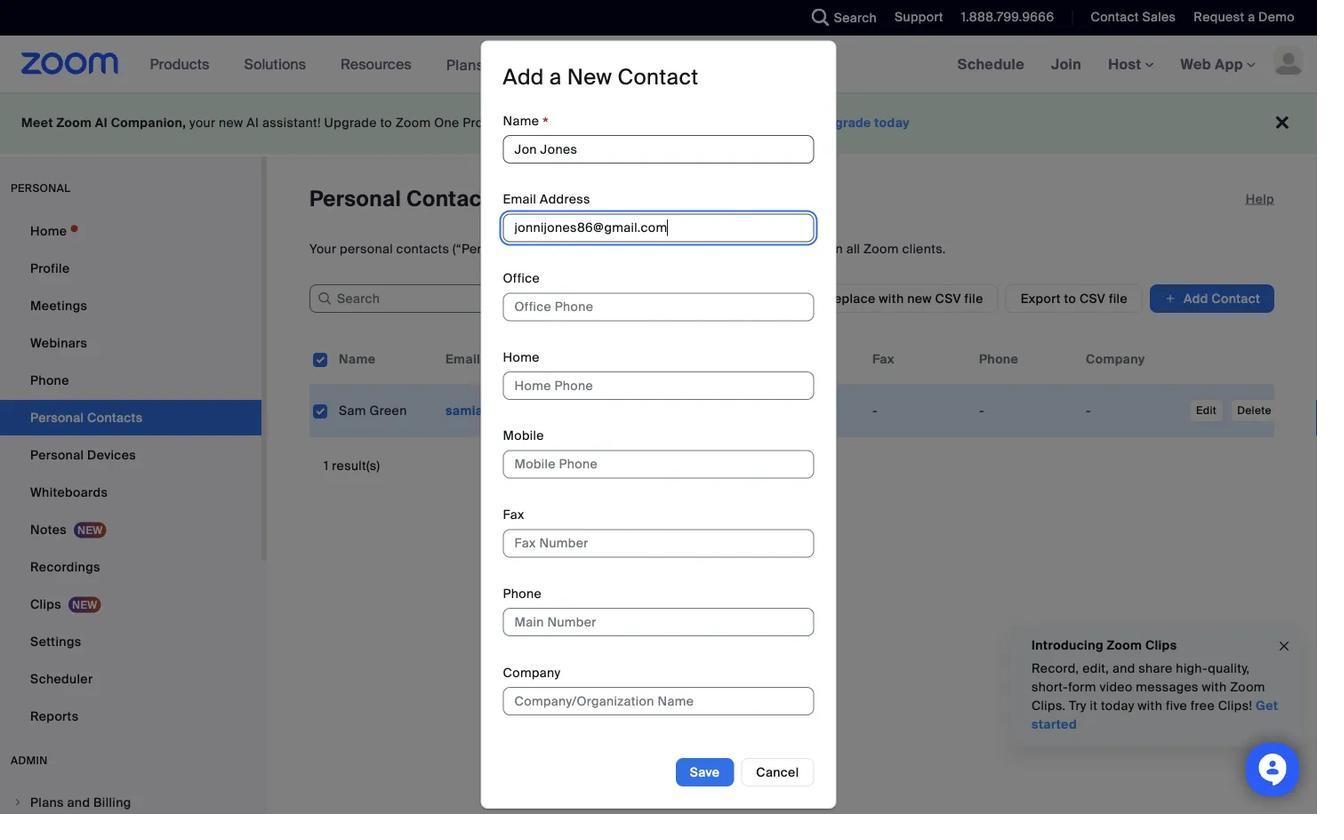 Task type: describe. For each thing, give the bounding box(es) containing it.
>
[[734, 241, 743, 257]]

pro
[[463, 115, 483, 131]]

("personal
[[453, 241, 515, 257]]

close image
[[1277, 637, 1292, 657]]

get started link
[[1032, 698, 1279, 733]]

get started
[[1032, 698, 1279, 733]]

save
[[690, 765, 720, 781]]

add contact
[[1184, 290, 1261, 307]]

1 result(s)
[[324, 458, 380, 474]]

clips!
[[1219, 698, 1253, 715]]

fax inside add a new contact dialog
[[503, 507, 525, 524]]

meetings link
[[0, 288, 262, 324]]

fax inside application
[[873, 351, 895, 367]]

form
[[1068, 680, 1097, 696]]

join link
[[1038, 36, 1095, 93]]

7 cell from the left
[[1079, 393, 1186, 429]]

add a new contact dialog
[[481, 41, 837, 810]]

phone inside phone link
[[30, 372, 69, 389]]

notes
[[30, 522, 67, 538]]

new inside button
[[908, 290, 932, 307]]

name *
[[503, 113, 549, 134]]

export
[[1021, 290, 1061, 307]]

personal
[[340, 241, 393, 257]]

help link
[[1246, 185, 1275, 213]]

plans
[[446, 55, 484, 74]]

replace with new csv file button
[[811, 285, 999, 313]]

delete for delete selected
[[598, 290, 638, 307]]

today inside record, edit, and share high-quality, short-form video messages with zoom clips. try it today with five free clips!
[[1101, 698, 1135, 715]]

free
[[1191, 698, 1215, 715]]

meetings
[[30, 298, 87, 314]]

contact sales link up meetings navigation
[[1091, 9, 1176, 25]]

reports link
[[0, 699, 262, 735]]

no
[[703, 115, 718, 131]]

your personal contacts  ("personal contacts") is listed under contacts > my contacts on all zoom clients.
[[310, 241, 946, 257]]

reports
[[30, 709, 79, 725]]

get
[[513, 115, 533, 131]]

product information navigation
[[137, 36, 564, 94]]

your
[[310, 241, 337, 257]]

1 horizontal spatial with
[[1138, 698, 1163, 715]]

Search Contacts Input text field
[[310, 285, 576, 313]]

*
[[543, 113, 549, 134]]

contact sales
[[1091, 9, 1176, 25]]

4 cell from the left
[[759, 393, 866, 429]]

new
[[567, 63, 612, 91]]

one
[[434, 115, 460, 131]]

join
[[1052, 55, 1082, 73]]

try
[[1069, 698, 1087, 715]]

delete selected button
[[584, 285, 710, 313]]

personal devices
[[30, 447, 136, 463]]

webinars link
[[0, 326, 262, 361]]

zoom left one
[[396, 115, 431, 131]]

on
[[828, 241, 843, 257]]

export to csv file button
[[1006, 285, 1143, 313]]

scheduler
[[30, 671, 93, 688]]

support
[[895, 9, 944, 25]]

mobile
[[503, 429, 544, 445]]

delete for delete
[[1238, 404, 1272, 418]]

is
[[585, 241, 595, 257]]

1 horizontal spatial to
[[583, 115, 595, 131]]

1 vertical spatial email
[[446, 351, 480, 367]]

clips.
[[1032, 698, 1066, 715]]

started
[[1032, 717, 1077, 733]]

admin
[[11, 754, 48, 768]]

introducing
[[1032, 637, 1104, 654]]

get
[[1256, 698, 1279, 715]]

messages
[[1136, 680, 1199, 696]]

clips inside 'link'
[[30, 596, 61, 613]]

1.888.799.9666
[[961, 9, 1055, 25]]

address inside add a new contact dialog
[[540, 192, 590, 208]]

personal devices link
[[0, 438, 262, 473]]

record,
[[1032, 661, 1079, 677]]

3 ai from the left
[[598, 115, 611, 131]]

under
[[635, 241, 671, 257]]

file inside "button"
[[1109, 290, 1128, 307]]

schedule
[[958, 55, 1025, 73]]

1 horizontal spatial contacts
[[674, 241, 731, 257]]

Fax text field
[[503, 530, 814, 559]]

selected
[[641, 290, 696, 307]]

result(s)
[[332, 458, 380, 474]]

quality,
[[1208, 661, 1250, 677]]

personal for personal devices
[[30, 447, 84, 463]]

replace with new csv file
[[826, 290, 984, 307]]

Office Phone text field
[[503, 293, 814, 322]]

five
[[1166, 698, 1188, 715]]

my
[[746, 241, 765, 257]]

1 ai from the left
[[95, 115, 108, 131]]

2 horizontal spatial contacts
[[768, 241, 825, 257]]

Company text field
[[503, 688, 814, 716]]

Mobile text field
[[503, 451, 814, 480]]

1 upgrade from the left
[[324, 115, 377, 131]]

request a demo
[[1194, 9, 1295, 25]]

recordings
[[30, 559, 100, 576]]

and inside record, edit, and share high-quality, short-form video messages with zoom clips. try it today with five free clips!
[[1113, 661, 1136, 677]]

to inside "button"
[[1064, 290, 1077, 307]]

new inside the 'meet zoom ai companion,' footer
[[219, 115, 243, 131]]

contacts")
[[518, 241, 582, 257]]

cancel
[[756, 765, 799, 781]]

company inside add a new contact dialog
[[503, 665, 561, 682]]

contact inside dialog
[[618, 63, 699, 91]]

phone inside add a new contact dialog
[[503, 586, 542, 603]]

5 cell from the left
[[866, 393, 972, 429]]

First and Last Name text field
[[503, 135, 814, 164]]

add image
[[1164, 290, 1177, 308]]

recordings link
[[0, 550, 262, 585]]

contact sales link up join
[[1078, 0, 1181, 36]]



Task type: locate. For each thing, give the bounding box(es) containing it.
personal inside menu
[[30, 447, 84, 463]]

2 horizontal spatial contact
[[1212, 290, 1261, 307]]

contact right add icon
[[1212, 290, 1261, 307]]

schedule link
[[944, 36, 1038, 93]]

0 horizontal spatial upgrade
[[324, 115, 377, 131]]

fax down "replace with new csv file" button
[[873, 351, 895, 367]]

0 horizontal spatial fax
[[503, 507, 525, 524]]

phone inside application
[[979, 351, 1019, 367]]

delete right edit
[[1238, 404, 1272, 418]]

video
[[1100, 680, 1133, 696]]

add for add contact
[[1184, 290, 1209, 307]]

home inside home link
[[30, 223, 67, 239]]

save button
[[676, 759, 734, 788]]

0 horizontal spatial contacts
[[407, 185, 502, 213]]

6 cell from the left
[[972, 393, 1079, 429]]

whiteboards link
[[0, 475, 262, 511]]

ai left companion,
[[95, 115, 108, 131]]

2 horizontal spatial ai
[[598, 115, 611, 131]]

Email Address text field
[[503, 214, 814, 243]]

1 vertical spatial phone
[[30, 372, 69, 389]]

with
[[879, 290, 904, 307], [1202, 680, 1227, 696], [1138, 698, 1163, 715]]

0 horizontal spatial csv
[[935, 290, 962, 307]]

introducing zoom clips
[[1032, 637, 1177, 654]]

delete selected
[[598, 290, 696, 307]]

add
[[503, 63, 544, 91], [1184, 290, 1209, 307]]

0 horizontal spatial add
[[503, 63, 544, 91]]

companion,
[[111, 115, 186, 131]]

1 vertical spatial contact
[[618, 63, 699, 91]]

1 horizontal spatial file
[[1109, 290, 1128, 307]]

1 vertical spatial clips
[[1146, 637, 1177, 654]]

csv inside export to csv file "button"
[[1080, 290, 1106, 307]]

ai
[[95, 115, 108, 131], [247, 115, 259, 131], [598, 115, 611, 131]]

file left add icon
[[1109, 290, 1128, 307]]

and
[[487, 115, 510, 131], [1113, 661, 1136, 677]]

zoom up clips!
[[1230, 680, 1266, 696]]

1 horizontal spatial home
[[503, 350, 540, 366]]

name inside application
[[339, 351, 376, 367]]

0 vertical spatial fax
[[873, 351, 895, 367]]

2 vertical spatial contact
[[1212, 290, 1261, 307]]

0 vertical spatial new
[[219, 115, 243, 131]]

whiteboards
[[30, 484, 108, 501]]

it
[[1090, 698, 1098, 715]]

0 vertical spatial with
[[879, 290, 904, 307]]

address up the contacts")
[[540, 192, 590, 208]]

&
[[488, 55, 498, 74]]

and left get
[[487, 115, 510, 131]]

0 horizontal spatial with
[[879, 290, 904, 307]]

1 vertical spatial new
[[908, 290, 932, 307]]

new
[[219, 115, 243, 131], [908, 290, 932, 307]]

home inside add a new contact dialog
[[503, 350, 540, 366]]

0 vertical spatial home
[[30, 223, 67, 239]]

upgrade
[[324, 115, 377, 131], [818, 115, 872, 131]]

0 horizontal spatial address
[[484, 351, 535, 367]]

2 vertical spatial phone
[[503, 586, 542, 603]]

0 vertical spatial a
[[1248, 9, 1256, 25]]

1 horizontal spatial ai
[[247, 115, 259, 131]]

today inside the 'meet zoom ai companion,' footer
[[875, 115, 910, 131]]

with up the free
[[1202, 680, 1227, 696]]

at
[[688, 115, 699, 131]]

plans & pricing link
[[446, 55, 551, 74], [446, 55, 551, 74]]

zoom inside record, edit, and share high-quality, short-form video messages with zoom clips. try it today with five free clips!
[[1230, 680, 1266, 696]]

0 horizontal spatial email
[[446, 351, 480, 367]]

0 vertical spatial personal
[[310, 185, 401, 213]]

plans & pricing
[[446, 55, 551, 74]]

additional
[[721, 115, 781, 131]]

email address inside application
[[446, 351, 535, 367]]

zoom right 'all'
[[864, 241, 899, 257]]

1.888.799.9666 button up schedule link
[[961, 9, 1055, 25]]

0 horizontal spatial clips
[[30, 596, 61, 613]]

2 horizontal spatial with
[[1202, 680, 1227, 696]]

add for add a new contact
[[503, 63, 544, 91]]

Phone text field
[[503, 609, 814, 638]]

new down "clients."
[[908, 290, 932, 307]]

scheduler link
[[0, 662, 262, 697]]

0 horizontal spatial new
[[219, 115, 243, 131]]

add right &
[[503, 63, 544, 91]]

a left new
[[550, 63, 562, 91]]

1 horizontal spatial add
[[1184, 290, 1209, 307]]

1 horizontal spatial upgrade
[[818, 115, 872, 131]]

1 horizontal spatial clips
[[1146, 637, 1177, 654]]

a inside add a new contact dialog
[[550, 63, 562, 91]]

csv down "clients."
[[935, 290, 962, 307]]

0 vertical spatial delete
[[598, 290, 638, 307]]

add a new contact
[[503, 63, 699, 91]]

0 horizontal spatial a
[[550, 63, 562, 91]]

name inside name *
[[503, 113, 539, 129]]

csv right export
[[1080, 290, 1106, 307]]

a left demo
[[1248, 9, 1256, 25]]

upgrade right 'cost.'
[[818, 115, 872, 131]]

edit,
[[1083, 661, 1109, 677]]

1 vertical spatial name
[[339, 351, 376, 367]]

Home text field
[[503, 372, 814, 401]]

2 vertical spatial with
[[1138, 698, 1163, 715]]

banner containing schedule
[[0, 36, 1317, 94]]

1 horizontal spatial today
[[1101, 698, 1135, 715]]

cell
[[332, 393, 439, 429], [545, 393, 652, 429], [652, 393, 759, 429], [759, 393, 866, 429], [866, 393, 972, 429], [972, 393, 1079, 429], [1079, 393, 1186, 429]]

1 horizontal spatial delete
[[1238, 404, 1272, 418]]

1 vertical spatial add
[[1184, 290, 1209, 307]]

csv inside "replace with new csv file" button
[[935, 290, 962, 307]]

0 vertical spatial email address
[[503, 192, 590, 208]]

2 horizontal spatial phone
[[979, 351, 1019, 367]]

with inside button
[[879, 290, 904, 307]]

email address
[[503, 192, 590, 208], [446, 351, 535, 367]]

file
[[965, 290, 984, 307], [1109, 290, 1128, 307]]

2 file from the left
[[1109, 290, 1128, 307]]

with right replace
[[879, 290, 904, 307]]

1 vertical spatial today
[[1101, 698, 1135, 715]]

address up samiamgreeneggsnham27@gmail.com link
[[484, 351, 535, 367]]

1 horizontal spatial and
[[1113, 661, 1136, 677]]

email address inside add a new contact dialog
[[503, 192, 590, 208]]

1 horizontal spatial csv
[[1080, 290, 1106, 307]]

record, edit, and share high-quality, short-form video messages with zoom clips. try it today with five free clips!
[[1032, 661, 1266, 715]]

1 cell from the left
[[332, 393, 439, 429]]

0 horizontal spatial company
[[503, 665, 561, 682]]

add right add icon
[[1184, 290, 1209, 307]]

listed
[[599, 241, 632, 257]]

0 horizontal spatial ai
[[95, 115, 108, 131]]

1 vertical spatial personal
[[30, 447, 84, 463]]

and up video
[[1113, 661, 1136, 677]]

clips up share
[[1146, 637, 1177, 654]]

personal up "personal"
[[310, 185, 401, 213]]

banner
[[0, 36, 1317, 94]]

0 horizontal spatial phone
[[30, 372, 69, 389]]

1 vertical spatial home
[[503, 350, 540, 366]]

1 vertical spatial with
[[1202, 680, 1227, 696]]

upgrade down product information navigation
[[324, 115, 377, 131]]

zoom right the meet
[[56, 115, 92, 131]]

settings link
[[0, 624, 262, 660]]

upgrade today link
[[818, 115, 910, 131]]

1 horizontal spatial address
[[540, 192, 590, 208]]

delete down listed
[[598, 290, 638, 307]]

add inside button
[[1184, 290, 1209, 307]]

samiamgreeneggsnham27@gmail.com link
[[446, 403, 688, 419]]

settings
[[30, 634, 81, 650]]

0 vertical spatial today
[[875, 115, 910, 131]]

1 vertical spatial and
[[1113, 661, 1136, 677]]

0 horizontal spatial name
[[339, 351, 376, 367]]

to
[[380, 115, 392, 131], [583, 115, 595, 131], [1064, 290, 1077, 307]]

contacts up ("personal
[[407, 185, 502, 213]]

1 vertical spatial fax
[[503, 507, 525, 524]]

meet zoom ai companion, footer
[[0, 93, 1317, 154]]

contacts left on
[[768, 241, 825, 257]]

file inside button
[[965, 290, 984, 307]]

1 vertical spatial company
[[503, 665, 561, 682]]

today
[[875, 115, 910, 131], [1101, 698, 1135, 715]]

1 horizontal spatial fax
[[873, 351, 895, 367]]

clips up settings
[[30, 596, 61, 613]]

1 horizontal spatial a
[[1248, 9, 1256, 25]]

2 horizontal spatial to
[[1064, 290, 1077, 307]]

application
[[310, 334, 1293, 438]]

share
[[1139, 661, 1173, 677]]

ai left assistant!
[[247, 115, 259, 131]]

meetings navigation
[[944, 36, 1317, 94]]

0 horizontal spatial file
[[965, 290, 984, 307]]

1 vertical spatial address
[[484, 351, 535, 367]]

cost.
[[785, 115, 815, 131]]

1 horizontal spatial contact
[[1091, 9, 1139, 25]]

email inside add a new contact dialog
[[503, 192, 537, 208]]

1 file from the left
[[965, 290, 984, 307]]

sales
[[1143, 9, 1176, 25]]

1 horizontal spatial name
[[503, 113, 539, 129]]

0 horizontal spatial delete
[[598, 290, 638, 307]]

help
[[1246, 191, 1275, 207]]

zoom up edit, at right
[[1107, 637, 1142, 654]]

0 vertical spatial and
[[487, 115, 510, 131]]

high-
[[1176, 661, 1208, 677]]

0 vertical spatial name
[[503, 113, 539, 129]]

email address up the contacts")
[[503, 192, 590, 208]]

zoom logo image
[[21, 52, 119, 75]]

0 horizontal spatial contact
[[618, 63, 699, 91]]

meet
[[21, 115, 53, 131]]

home up profile
[[30, 223, 67, 239]]

1 horizontal spatial company
[[1086, 351, 1146, 367]]

fax down mobile at the left of the page
[[503, 507, 525, 524]]

contact sales link
[[1078, 0, 1181, 36], [1091, 9, 1176, 25]]

clips
[[30, 596, 61, 613], [1146, 637, 1177, 654]]

personal menu menu
[[0, 213, 262, 737]]

csv
[[935, 290, 962, 307], [1080, 290, 1106, 307]]

clients.
[[902, 241, 946, 257]]

file left export
[[965, 290, 984, 307]]

contact up the 'meet zoom ai companion,' footer
[[618, 63, 699, 91]]

clips link
[[0, 587, 262, 623]]

meet zoom ai companion, your new ai assistant! upgrade to zoom one pro and get access to ai companion at no additional cost. upgrade today
[[21, 115, 910, 131]]

ai left companion
[[598, 115, 611, 131]]

contacts
[[396, 241, 449, 257]]

2 csv from the left
[[1080, 290, 1106, 307]]

1 horizontal spatial phone
[[503, 586, 542, 603]]

email up the contacts")
[[503, 192, 537, 208]]

1
[[324, 458, 329, 474]]

personal for personal contacts
[[310, 185, 401, 213]]

0 vertical spatial phone
[[979, 351, 1019, 367]]

companion
[[614, 115, 684, 131]]

0 vertical spatial email
[[503, 192, 537, 208]]

request
[[1194, 9, 1245, 25]]

personal
[[11, 181, 71, 195]]

personal up whiteboards
[[30, 447, 84, 463]]

devices
[[87, 447, 136, 463]]

home up samiamgreeneggsnham27@gmail.com link
[[503, 350, 540, 366]]

company
[[1086, 351, 1146, 367], [503, 665, 561, 682]]

2 upgrade from the left
[[818, 115, 872, 131]]

1 vertical spatial a
[[550, 63, 562, 91]]

0 horizontal spatial personal
[[30, 447, 84, 463]]

assistant!
[[262, 115, 321, 131]]

and inside the 'meet zoom ai companion,' footer
[[487, 115, 510, 131]]

samiamgreeneggsnham27@gmail.com
[[446, 403, 688, 419]]

0 horizontal spatial today
[[875, 115, 910, 131]]

0 horizontal spatial to
[[380, 115, 392, 131]]

short-
[[1032, 680, 1068, 696]]

contacts left >
[[674, 241, 731, 257]]

notes link
[[0, 512, 262, 548]]

new right your
[[219, 115, 243, 131]]

1 horizontal spatial email
[[503, 192, 537, 208]]

1 horizontal spatial personal
[[310, 185, 401, 213]]

add inside dialog
[[503, 63, 544, 91]]

contact inside button
[[1212, 290, 1261, 307]]

a for add
[[550, 63, 562, 91]]

personal
[[310, 185, 401, 213], [30, 447, 84, 463]]

name for name
[[339, 351, 376, 367]]

home link
[[0, 213, 262, 249]]

webinars
[[30, 335, 87, 351]]

contacts
[[407, 185, 502, 213], [674, 241, 731, 257], [768, 241, 825, 257]]

office
[[503, 271, 540, 287]]

replace
[[826, 290, 876, 307]]

1 csv from the left
[[935, 290, 962, 307]]

email down search contacts input text field
[[446, 351, 480, 367]]

1 vertical spatial email address
[[446, 351, 535, 367]]

name for name *
[[503, 113, 539, 129]]

0 vertical spatial address
[[540, 192, 590, 208]]

0 vertical spatial contact
[[1091, 9, 1139, 25]]

2 ai from the left
[[247, 115, 259, 131]]

to left one
[[380, 115, 392, 131]]

to right export
[[1064, 290, 1077, 307]]

phone link
[[0, 363, 262, 399]]

with down messages on the right bottom of page
[[1138, 698, 1163, 715]]

0 horizontal spatial and
[[487, 115, 510, 131]]

contact left sales
[[1091, 9, 1139, 25]]

to right "access"
[[583, 115, 595, 131]]

2 cell from the left
[[545, 393, 652, 429]]

3 cell from the left
[[652, 393, 759, 429]]

cancel button
[[741, 759, 814, 788]]

a for request
[[1248, 9, 1256, 25]]

demo
[[1259, 9, 1295, 25]]

profile link
[[0, 251, 262, 286]]

1 horizontal spatial new
[[908, 290, 932, 307]]

email address down search contacts input text field
[[446, 351, 535, 367]]

0 vertical spatial add
[[503, 63, 544, 91]]

edit button
[[1189, 399, 1224, 423]]

0 vertical spatial clips
[[30, 596, 61, 613]]

application containing name
[[310, 334, 1293, 438]]

1.888.799.9666 button up "schedule"
[[948, 0, 1059, 36]]

0 vertical spatial company
[[1086, 351, 1146, 367]]

phone
[[979, 351, 1019, 367], [30, 372, 69, 389], [503, 586, 542, 603]]

0 horizontal spatial home
[[30, 223, 67, 239]]

export to csv file
[[1021, 290, 1128, 307]]

delete button
[[1231, 399, 1278, 423]]

1 vertical spatial delete
[[1238, 404, 1272, 418]]



Task type: vqa. For each thing, say whether or not it's contained in the screenshot.
host option group
no



